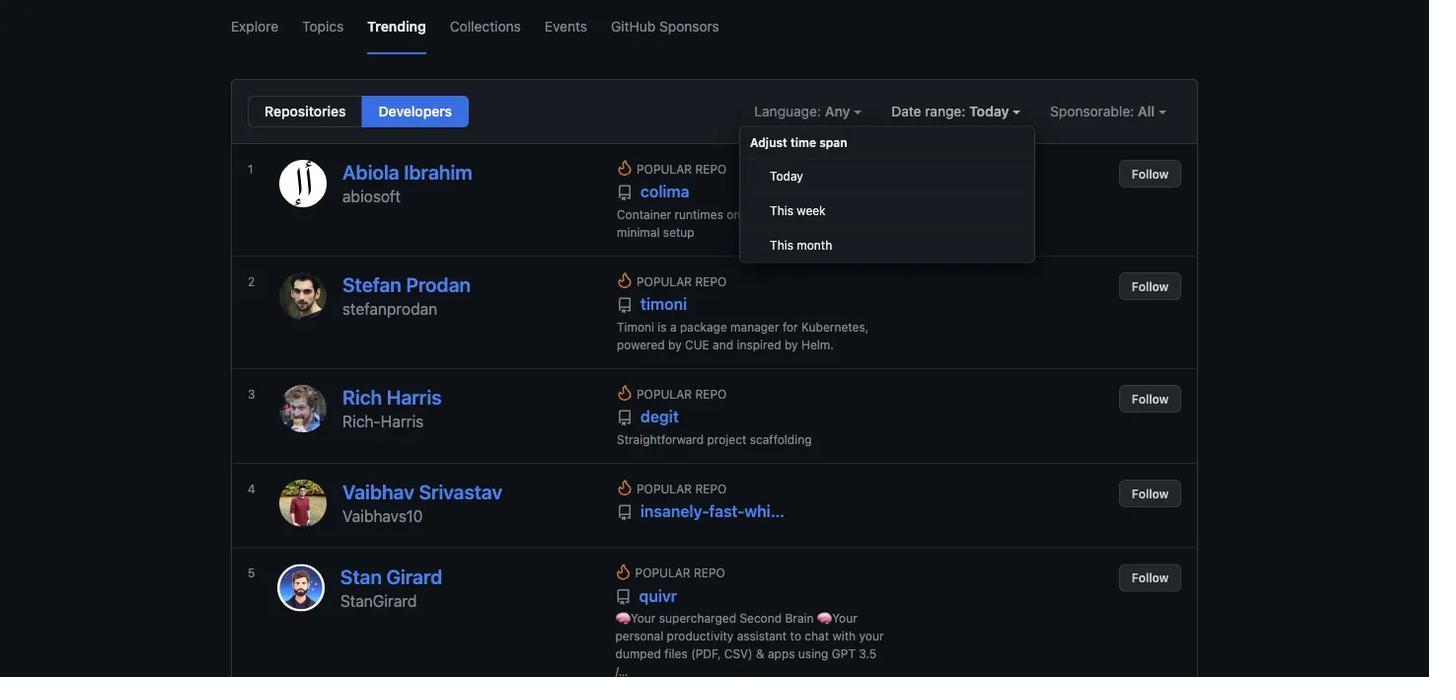 Task type: locate. For each thing, give the bounding box(es) containing it.
Follow stefanprodan submit
[[1119, 272, 1182, 300]]

your up personal
[[631, 612, 656, 625]]

flame image up timoni link
[[617, 272, 633, 288]]

week
[[797, 204, 826, 218]]

1 vertical spatial this
[[770, 238, 794, 252]]

2 your from the left
[[832, 612, 858, 625]]

harris down rich harris "link"
[[381, 412, 424, 431]]

chat
[[805, 629, 829, 643]]

repo image up container
[[617, 185, 633, 201]]

repo image for prodan
[[617, 298, 633, 313]]

1 horizontal spatial your
[[832, 612, 858, 625]]

repo image up 'timoni'
[[617, 298, 633, 313]]

flame image for prodan
[[617, 272, 633, 288]]

repo image
[[617, 185, 633, 201], [617, 298, 633, 313]]

popular for girard
[[635, 566, 691, 580]]

popular repo for rich harris
[[637, 387, 727, 401]]

menu
[[739, 126, 1036, 263]]

1 horizontal spatial by
[[785, 338, 798, 351]]

0 vertical spatial with
[[854, 207, 877, 221]]

your up gpt
[[832, 612, 858, 625]]

@vaibhavs10 image
[[279, 480, 327, 527]]

flame image down straightforward
[[617, 480, 633, 496]]

container
[[617, 207, 671, 221]]

stefan prodan link
[[343, 273, 471, 296]]

with up gpt
[[833, 629, 856, 643]]

1 horizontal spatial today
[[969, 103, 1009, 119]]

collections link
[[450, 0, 521, 54]]

🧠 up chat
[[817, 612, 829, 625]]

repo image inside colima link
[[617, 185, 633, 201]]

macos
[[744, 207, 784, 221]]

stan
[[340, 565, 382, 588]]

repo image for ibrahim
[[617, 185, 633, 201]]

0 vertical spatial today
[[969, 103, 1009, 119]]

(and
[[788, 207, 813, 221]]

this left month
[[770, 238, 794, 252]]

popular for ibrahim
[[637, 162, 692, 176]]

0 horizontal spatial 🧠
[[616, 612, 627, 625]]

popular repo up colima
[[637, 162, 727, 176]]

repo up insanely-fast-whisper link
[[695, 482, 727, 496]]

repo up "straightforward project scaffolding"
[[695, 387, 727, 401]]

timoni
[[637, 295, 687, 313]]

stan girard stangirard
[[340, 565, 442, 610]]

popular up colima
[[637, 162, 692, 176]]

using
[[798, 647, 829, 661]]

a
[[670, 320, 677, 334]]

flame image up degit "link"
[[617, 385, 633, 401]]

this
[[770, 204, 794, 218], [770, 238, 794, 252]]

popular repo up quivr at left
[[635, 566, 725, 580]]

files
[[665, 647, 688, 661]]

repo image left degit
[[617, 410, 633, 426]]

popular repo up timoni
[[637, 274, 727, 288]]

popular repo for stefan prodan
[[637, 274, 727, 288]]

manager
[[731, 320, 779, 334]]

flame image up quivr link
[[616, 564, 631, 580]]

repo image left quivr at left
[[616, 589, 631, 605]]

repo image
[[617, 410, 633, 426], [617, 505, 633, 521], [616, 589, 631, 605]]

flame image
[[617, 160, 633, 176], [617, 272, 633, 288], [617, 480, 633, 496]]

this week
[[770, 204, 826, 218]]

straightforward project scaffolding
[[617, 432, 812, 446]]

supercharged
[[659, 612, 736, 625]]

Follow Vaibhavs10 submit
[[1119, 480, 1182, 507]]

second
[[740, 612, 782, 625]]

popular repo up degit
[[637, 387, 727, 401]]

repo image left insanely-
[[617, 505, 633, 521]]

events link
[[545, 0, 587, 54]]

Follow StanGirard submit
[[1119, 564, 1182, 592]]

repo image inside timoni link
[[617, 298, 633, 313]]

today
[[969, 103, 1009, 119], [770, 169, 803, 183]]

1 horizontal spatial 🧠
[[817, 612, 829, 625]]

🧠
[[616, 612, 627, 625], [817, 612, 829, 625]]

repo image inside degit "link"
[[617, 410, 633, 426]]

repo
[[695, 162, 727, 176], [695, 274, 727, 288], [695, 387, 727, 401], [695, 482, 727, 496], [694, 566, 725, 580]]

personal
[[616, 629, 664, 643]]

github sponsors
[[611, 18, 719, 34]]

harris
[[387, 385, 442, 409], [381, 412, 424, 431]]

flame image for girard
[[616, 564, 631, 580]]

1 vertical spatial repo image
[[617, 298, 633, 313]]

assistant
[[737, 629, 787, 643]]

2
[[248, 274, 255, 288]]

2 link
[[248, 272, 264, 353]]

1 link
[[248, 160, 264, 241]]

popular for srivastav
[[637, 482, 692, 496]]

0 vertical spatial this
[[770, 204, 794, 218]]

repo image for harris
[[617, 410, 633, 426]]

popular up quivr at left
[[635, 566, 691, 580]]

popular repo
[[637, 162, 727, 176], [637, 274, 727, 288], [637, 387, 727, 401], [637, 482, 727, 496], [635, 566, 725, 580]]

degit
[[637, 407, 679, 426]]

0 horizontal spatial by
[[668, 338, 682, 351]]

0 horizontal spatial your
[[631, 612, 656, 625]]

with
[[854, 207, 877, 221], [833, 629, 856, 643]]

sponsorable: all
[[1050, 103, 1155, 119]]

1 repo image from the top
[[617, 185, 633, 201]]

this month link
[[740, 229, 1035, 262]]

popular up insanely-
[[637, 482, 692, 496]]

by down "a"
[[668, 338, 682, 351]]

2 vertical spatial flame image
[[617, 480, 633, 496]]

on
[[727, 207, 741, 221]]

1 vertical spatial repo image
[[617, 505, 633, 521]]

popular repo for abiola ibrahim
[[637, 162, 727, 176]]

girard
[[386, 565, 442, 588]]

2 by from the left
[[785, 338, 798, 351]]

0 vertical spatial repo image
[[617, 185, 633, 201]]

insanely-
[[641, 502, 709, 521]]

stefan prodan stefanprodan
[[343, 273, 471, 318]]

3 flame image from the top
[[617, 480, 633, 496]]

by down for
[[785, 338, 798, 351]]

popular up timoni
[[637, 274, 692, 288]]

github sponsors link
[[611, 0, 719, 54]]

your
[[631, 612, 656, 625], [832, 612, 858, 625]]

project
[[707, 432, 747, 446]]

repo up supercharged
[[694, 566, 725, 580]]

inspired
[[737, 338, 781, 351]]

1 flame image from the top
[[617, 160, 633, 176]]

3
[[248, 387, 255, 401]]

2 vertical spatial repo image
[[616, 589, 631, 605]]

4
[[248, 482, 255, 496]]

1 this from the top
[[770, 204, 794, 218]]

popular up degit
[[637, 387, 692, 401]]

2 repo image from the top
[[617, 298, 633, 313]]

today down adjust time span
[[770, 169, 803, 183]]

repo image inside insanely-fast-whisper link
[[617, 505, 633, 521]]

1 vertical spatial flame image
[[617, 272, 633, 288]]

repositories link
[[248, 96, 363, 127]]

flame image
[[617, 385, 633, 401], [616, 564, 631, 580]]

cue
[[685, 338, 709, 351]]

1 vertical spatial today
[[770, 169, 803, 183]]

0 vertical spatial flame image
[[617, 385, 633, 401]]

0 vertical spatial repo image
[[617, 410, 633, 426]]

Follow abiosoft submit
[[1119, 160, 1182, 188]]

popular for prodan
[[637, 274, 692, 288]]

2 this from the top
[[770, 238, 794, 252]]

stefanprodan
[[343, 300, 437, 318]]

adjust time span
[[750, 136, 848, 150]]

repo up the package
[[695, 274, 727, 288]]

timoni is a package manager for kubernetes, powered by cue and inspired by helm.
[[617, 320, 869, 351]]

🧠 up personal
[[616, 612, 627, 625]]

flame image for srivastav
[[617, 480, 633, 496]]

harris up rich-harris link
[[387, 385, 442, 409]]

date range: today
[[892, 103, 1013, 119]]

rich harris rich-harris
[[343, 385, 442, 431]]

today right range:
[[969, 103, 1009, 119]]

repo image for srivastav
[[617, 505, 633, 521]]

popular repo up insanely-
[[637, 482, 727, 496]]

0 vertical spatial harris
[[387, 385, 442, 409]]

@stangirard image
[[277, 564, 325, 612]]

1 vertical spatial flame image
[[616, 564, 631, 580]]

rich harris link
[[343, 385, 442, 409]]

this for this week
[[770, 204, 794, 218]]

repo image inside quivr link
[[616, 589, 631, 605]]

colima
[[637, 182, 690, 201]]

explore
[[231, 18, 278, 34]]

vaibhav
[[343, 480, 414, 503]]

repo for abiola ibrahim
[[695, 162, 727, 176]]

4 link
[[248, 480, 264, 533]]

@stefanprodan image
[[279, 272, 327, 320]]

flame image up colima link
[[617, 160, 633, 176]]

is
[[658, 320, 667, 334]]

with right 'linux)' on the right of the page
[[854, 207, 877, 221]]

to
[[790, 629, 802, 643]]

repo up "runtimes" at the top of page
[[695, 162, 727, 176]]

0 horizontal spatial today
[[770, 169, 803, 183]]

5 link
[[248, 564, 261, 677]]

1 vertical spatial with
[[833, 629, 856, 643]]

this left week on the top right of the page
[[770, 204, 794, 218]]

by
[[668, 338, 682, 351], [785, 338, 798, 351]]

0 vertical spatial flame image
[[617, 160, 633, 176]]

this for this month
[[770, 238, 794, 252]]

2 flame image from the top
[[617, 272, 633, 288]]



Task type: vqa. For each thing, say whether or not it's contained in the screenshot.
chat
yes



Task type: describe. For each thing, give the bounding box(es) containing it.
straightforward
[[617, 432, 704, 446]]

range:
[[925, 103, 966, 119]]

(pdf,
[[691, 647, 721, 661]]

today link
[[740, 159, 1035, 194]]

dumped
[[616, 647, 661, 661]]

repo for stan girard
[[694, 566, 725, 580]]

your
[[859, 629, 884, 643]]

vaibhav srivastav vaibhavs10
[[343, 480, 502, 526]]

1 by from the left
[[668, 338, 682, 351]]

abiosoft link
[[343, 187, 401, 206]]

repo for rich harris
[[695, 387, 727, 401]]

gpt
[[832, 647, 856, 661]]

linux)
[[816, 207, 850, 221]]

brain
[[785, 612, 814, 625]]

degit link
[[617, 407, 679, 426]]

rich-
[[343, 412, 381, 431]]

trending link
[[367, 0, 426, 54]]

2 🧠 from the left
[[817, 612, 829, 625]]

abiosoft
[[343, 187, 401, 206]]

3 link
[[248, 385, 264, 448]]

rich
[[343, 385, 382, 409]]

Follow Rich-Harris submit
[[1119, 385, 1182, 413]]

this week link
[[740, 194, 1035, 229]]

repo image for girard
[[616, 589, 631, 605]]

today inside today link
[[770, 169, 803, 183]]

any
[[825, 103, 851, 119]]

language:
[[754, 103, 821, 119]]

insanely-fast-whisper link
[[617, 501, 804, 521]]

explore link
[[231, 0, 278, 54]]

abiola ibrahim link
[[343, 160, 472, 184]]

popular for harris
[[637, 387, 692, 401]]

with inside "🧠 your supercharged second brain 🧠 your personal productivity assistant to chat with your dumped files (pdf, csv) & apps using gpt 3.5 /…"
[[833, 629, 856, 643]]

popular repo for vaibhav srivastav
[[637, 482, 727, 496]]

for
[[783, 320, 798, 334]]

repo for vaibhav srivastav
[[695, 482, 727, 496]]

3.5
[[859, 647, 877, 661]]

1
[[248, 162, 253, 176]]

5
[[248, 566, 255, 580]]

scaffolding
[[750, 432, 812, 446]]

insanely-fast-whisper
[[637, 502, 804, 521]]

kubernetes,
[[802, 320, 869, 334]]

trending
[[367, 18, 426, 34]]

sponsorable:
[[1050, 103, 1134, 119]]

stefanprodan link
[[343, 300, 437, 318]]

repo for stefan prodan
[[695, 274, 727, 288]]

1 vertical spatial harris
[[381, 412, 424, 431]]

productivity
[[667, 629, 734, 643]]

stefan
[[343, 273, 402, 296]]

apps
[[768, 647, 795, 661]]

month
[[797, 238, 832, 252]]

flame image for harris
[[617, 385, 633, 401]]

1 your from the left
[[631, 612, 656, 625]]

quivr
[[635, 586, 677, 605]]

repositories
[[265, 103, 346, 119]]

@abiosoft image
[[279, 160, 327, 207]]

abiola ibrahim abiosoft
[[343, 160, 472, 206]]

topics link
[[302, 0, 344, 54]]

rich-harris link
[[343, 412, 424, 431]]

whisper
[[745, 502, 804, 521]]

popular repo for stan girard
[[635, 566, 725, 580]]

this month
[[770, 238, 832, 252]]

fast-
[[709, 502, 745, 521]]

@rich harris image
[[279, 385, 327, 432]]

csv)
[[724, 647, 753, 661]]

timoni
[[617, 320, 654, 334]]

span
[[819, 136, 848, 150]]

date
[[892, 103, 921, 119]]

vaibhavs10
[[343, 507, 423, 526]]

quivr link
[[616, 586, 677, 606]]

flame image for ibrahim
[[617, 160, 633, 176]]

menu containing adjust time span
[[739, 126, 1036, 263]]

setup
[[663, 225, 695, 239]]

colima link
[[617, 182, 690, 201]]

stan girard link
[[340, 565, 442, 588]]

🧠 your supercharged second brain 🧠 your personal productivity assistant to chat with your dumped files (pdf, csv) & apps using gpt 3.5 /…
[[616, 612, 884, 677]]

vaibhav srivastav link
[[343, 480, 502, 503]]

/…
[[616, 665, 628, 677]]

with inside container runtimes on macos (and linux) with minimal setup
[[854, 207, 877, 221]]

1 🧠 from the left
[[616, 612, 627, 625]]

language: any
[[754, 103, 854, 119]]

sponsors
[[659, 18, 719, 34]]

collections
[[450, 18, 521, 34]]

&
[[756, 647, 765, 661]]

container runtimes on macos (and linux) with minimal setup
[[617, 207, 877, 239]]

minimal
[[617, 225, 660, 239]]

abiola
[[343, 160, 399, 184]]

timoni link
[[617, 294, 687, 314]]

vaibhavs10 link
[[343, 507, 423, 526]]

all
[[1138, 103, 1155, 119]]

runtimes
[[675, 207, 723, 221]]

time
[[791, 136, 816, 150]]

events
[[545, 18, 587, 34]]

adjust
[[750, 136, 788, 150]]

prodan
[[406, 273, 471, 296]]



